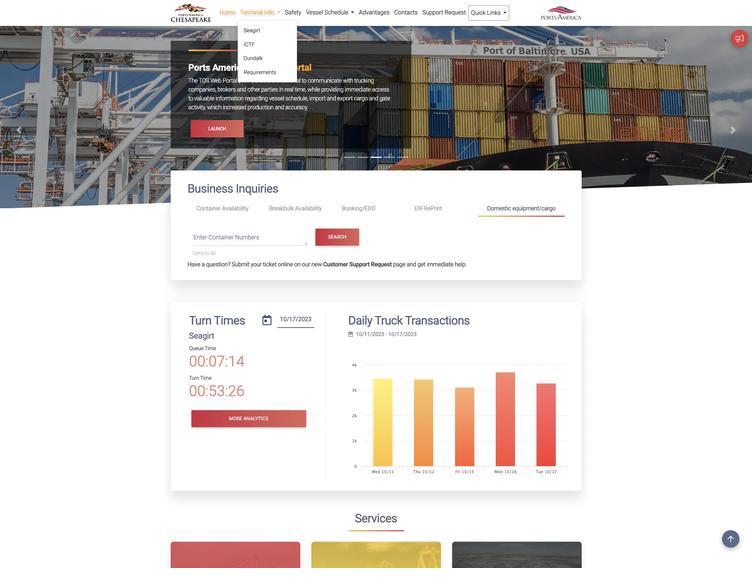 Task type: describe. For each thing, give the bounding box(es) containing it.
times
[[214, 313, 245, 328]]

information
[[216, 95, 244, 102]]

home
[[220, 9, 236, 16]]

1 vertical spatial container
[[209, 234, 234, 241]]

the
[[272, 77, 280, 84]]

booking/edo link
[[333, 202, 406, 216]]

(twp)
[[239, 77, 254, 84]]

help.
[[455, 261, 467, 268]]

terminal
[[240, 9, 263, 16]]

queue
[[189, 345, 204, 352]]

business inquiries
[[188, 182, 279, 196]]

schedule,
[[286, 95, 308, 102]]

ictf link
[[241, 38, 294, 52]]

have
[[188, 261, 201, 268]]

50
[[210, 251, 216, 256]]

in
[[279, 86, 284, 93]]

increased
[[223, 104, 246, 111]]

question?
[[206, 261, 231, 268]]

availability for breakbulk availability
[[295, 205, 322, 212]]

and down vessel
[[275, 104, 284, 111]]

numbers
[[235, 234, 259, 241]]

and down (twp)
[[237, 86, 246, 93]]

ticket
[[263, 261, 277, 268]]

dundalk
[[244, 55, 263, 62]]

the tos web portal (twp) allows the terminal to communicate with trucking companies,                         brokers and other parties in real time, while providing immediate access to valuable                         information regarding vessel schedule, import and export cargo and gate activity, which increased production and accuracy.
[[188, 77, 391, 111]]

main content containing 00:07:14
[[165, 171, 588, 568]]

reprint
[[424, 205, 443, 212]]

turn for turn time 00:53:26
[[189, 375, 199, 381]]

contacts
[[395, 9, 418, 16]]

vessel schedule
[[306, 9, 350, 16]]

request inside main content
[[371, 261, 392, 268]]

immediate inside main content
[[427, 261, 454, 268]]

immediate inside the tos web portal (twp) allows the terminal to communicate with trucking companies,                         brokers and other parties in real time, while providing immediate access to valuable                         information regarding vessel schedule, import and export cargo and gate activity, which increased production and accuracy.
[[345, 86, 371, 93]]

activity,
[[188, 104, 206, 111]]

0 vertical spatial request
[[445, 9, 466, 16]]

enter container numbers
[[194, 234, 259, 241]]

go to top image
[[723, 530, 740, 548]]

search
[[329, 234, 347, 240]]

cargo
[[354, 95, 368, 102]]

terminal info
[[240, 9, 276, 16]]

america
[[213, 62, 246, 73]]

breakbulk
[[269, 205, 294, 212]]

eir
[[415, 205, 423, 212]]

new
[[312, 261, 322, 268]]

turn for turn times
[[189, 313, 212, 328]]

communicate
[[308, 77, 342, 84]]

to inside main content
[[205, 251, 209, 256]]

providing
[[322, 86, 344, 93]]

requirements link
[[241, 66, 294, 79]]

page
[[393, 261, 406, 268]]

vessel
[[306, 9, 323, 16]]

access
[[372, 86, 390, 93]]

10/11/2023 - 10/17/2023
[[356, 331, 417, 338]]

terminal info link
[[238, 5, 283, 20]]

and down the providing
[[327, 95, 336, 102]]

advantages link
[[357, 5, 392, 20]]

breakbulk availability link
[[260, 202, 333, 216]]

support request link
[[421, 5, 469, 20]]

daily truck transactions
[[349, 313, 470, 328]]

domestic
[[488, 205, 512, 212]]

tos inside the tos web portal (twp) allows the terminal to communicate with trucking companies,                         brokers and other parties in real time, while providing immediate access to valuable                         information regarding vessel schedule, import and export cargo and gate activity, which increased production and accuracy.
[[199, 77, 209, 84]]

regarding
[[245, 95, 268, 102]]

support request
[[423, 9, 466, 16]]

customer
[[323, 261, 348, 268]]

transactions
[[405, 313, 470, 328]]

container availability link
[[188, 202, 260, 216]]

customer support request link
[[323, 261, 392, 268]]

time for 00:07:14
[[205, 345, 216, 352]]

which
[[207, 104, 222, 111]]

parties
[[261, 86, 278, 93]]

1 horizontal spatial web
[[268, 62, 285, 73]]

dundalk link
[[241, 52, 294, 66]]

portal inside the tos web portal (twp) allows the terminal to communicate with trucking companies,                         brokers and other parties in real time, while providing immediate access to valuable                         information regarding vessel schedule, import and export cargo and gate activity, which increased production and accuracy.
[[223, 77, 237, 84]]

launch link
[[191, 120, 244, 137]]

limit
[[194, 251, 204, 256]]

0 vertical spatial to
[[302, 77, 307, 84]]

vessel schedule link
[[304, 5, 357, 20]]

terminal
[[281, 77, 301, 84]]

a
[[202, 261, 205, 268]]

availability for container availability
[[222, 205, 249, 212]]

eir reprint link
[[406, 202, 479, 216]]

support inside support request link
[[423, 9, 444, 16]]

your
[[251, 261, 262, 268]]

companies,
[[188, 86, 217, 93]]

calendar day image
[[263, 315, 272, 325]]

truck
[[375, 313, 403, 328]]



Task type: vqa. For each thing, say whether or not it's contained in the screenshot.
the bottom the Home link
no



Task type: locate. For each thing, give the bounding box(es) containing it.
web up the
[[268, 62, 285, 73]]

home link
[[217, 5, 238, 20]]

booking/edo
[[342, 205, 376, 212]]

0 horizontal spatial web
[[211, 77, 222, 84]]

0 horizontal spatial seagirt
[[189, 331, 214, 341]]

quick links
[[472, 9, 503, 16]]

turn times
[[189, 313, 245, 328]]

to
[[302, 77, 307, 84], [188, 95, 193, 102], [205, 251, 209, 256]]

1 vertical spatial support
[[350, 261, 370, 268]]

0 horizontal spatial portal
[[223, 77, 237, 84]]

seagirt link
[[241, 24, 294, 38]]

request
[[445, 9, 466, 16], [371, 261, 392, 268]]

have a question? submit your ticket online on our new customer support request page and get immediate help.
[[188, 261, 467, 268]]

2 vertical spatial to
[[205, 251, 209, 256]]

portal up brokers
[[223, 77, 237, 84]]

ports america tos web portal
[[188, 62, 312, 73]]

real
[[285, 86, 294, 93]]

brokers
[[218, 86, 236, 93]]

web up brokers
[[211, 77, 222, 84]]

schedule
[[325, 9, 349, 16]]

1 horizontal spatial seagirt
[[244, 27, 260, 34]]

turn inside turn time 00:53:26
[[189, 375, 199, 381]]

availability right breakbulk
[[295, 205, 322, 212]]

support inside main content
[[350, 261, 370, 268]]

online
[[278, 261, 293, 268]]

1 vertical spatial time
[[200, 375, 212, 381]]

time up 00:53:26
[[200, 375, 212, 381]]

main content
[[165, 171, 588, 568]]

while
[[308, 86, 320, 93]]

time,
[[295, 86, 307, 93]]

web
[[268, 62, 285, 73], [211, 77, 222, 84]]

1 horizontal spatial availability
[[295, 205, 322, 212]]

container availability
[[197, 205, 249, 212]]

1 vertical spatial turn
[[189, 375, 199, 381]]

services
[[355, 511, 398, 525]]

container up "50"
[[209, 234, 234, 241]]

equipment/cargo
[[513, 205, 556, 212]]

support right customer
[[350, 261, 370, 268]]

and left gate
[[369, 95, 379, 102]]

time for 00:53:26
[[200, 375, 212, 381]]

availability down business inquiries
[[222, 205, 249, 212]]

turn up 00:53:26
[[189, 375, 199, 381]]

launch
[[209, 126, 226, 132]]

more analytics
[[229, 416, 269, 422]]

1 vertical spatial portal
[[223, 77, 237, 84]]

time right queue
[[205, 345, 216, 352]]

container down "business" at left top
[[197, 205, 221, 212]]

tos
[[248, 62, 265, 73], [199, 77, 209, 84]]

tos web portal image
[[0, 26, 753, 351]]

seagirt inside main content
[[189, 331, 214, 341]]

breakbulk availability
[[269, 205, 322, 212]]

0 vertical spatial seagirt
[[244, 27, 260, 34]]

10/11/2023
[[356, 331, 385, 338]]

analytics
[[244, 416, 269, 422]]

0 horizontal spatial availability
[[222, 205, 249, 212]]

and left "get"
[[407, 261, 417, 268]]

our
[[302, 261, 310, 268]]

and inside main content
[[407, 261, 417, 268]]

0 vertical spatial web
[[268, 62, 285, 73]]

1 horizontal spatial request
[[445, 9, 466, 16]]

0 vertical spatial time
[[205, 345, 216, 352]]

inquiries
[[236, 182, 279, 196]]

0 vertical spatial portal
[[287, 62, 312, 73]]

0 vertical spatial immediate
[[345, 86, 371, 93]]

immediate
[[345, 86, 371, 93], [427, 261, 454, 268]]

other
[[248, 86, 260, 93]]

0 vertical spatial tos
[[248, 62, 265, 73]]

1 vertical spatial web
[[211, 77, 222, 84]]

domestic equipment/cargo link
[[479, 202, 565, 217]]

immediate up cargo
[[345, 86, 371, 93]]

1 availability from the left
[[222, 205, 249, 212]]

0 vertical spatial container
[[197, 205, 221, 212]]

0 horizontal spatial request
[[371, 261, 392, 268]]

safety
[[285, 9, 302, 16]]

time
[[205, 345, 216, 352], [200, 375, 212, 381]]

10/17/2023
[[389, 331, 417, 338]]

requirements
[[244, 69, 277, 76]]

Enter Container Numbers text field
[[194, 233, 308, 246]]

1 vertical spatial tos
[[199, 77, 209, 84]]

valuable
[[195, 95, 214, 102]]

2 availability from the left
[[295, 205, 322, 212]]

business
[[188, 182, 233, 196]]

links
[[488, 9, 501, 16]]

quick
[[472, 9, 486, 16]]

1 horizontal spatial immediate
[[427, 261, 454, 268]]

limit to 50
[[194, 251, 216, 256]]

0 vertical spatial turn
[[189, 313, 212, 328]]

support
[[423, 9, 444, 16], [350, 261, 370, 268]]

1 horizontal spatial support
[[423, 9, 444, 16]]

enter
[[194, 234, 207, 241]]

portal up terminal
[[287, 62, 312, 73]]

export
[[338, 95, 353, 102]]

tos down dundalk
[[248, 62, 265, 73]]

None text field
[[278, 313, 315, 328]]

2 horizontal spatial to
[[302, 77, 307, 84]]

accuracy.
[[286, 104, 308, 111]]

1 vertical spatial immediate
[[427, 261, 454, 268]]

web inside the tos web portal (twp) allows the terminal to communicate with trucking companies,                         brokers and other parties in real time, while providing immediate access to valuable                         information regarding vessel schedule, import and export cargo and gate activity, which increased production and accuracy.
[[211, 77, 222, 84]]

1 horizontal spatial to
[[205, 251, 209, 256]]

1 vertical spatial request
[[371, 261, 392, 268]]

domestic equipment/cargo
[[488, 205, 556, 212]]

eir reprint
[[415, 205, 443, 212]]

0 horizontal spatial to
[[188, 95, 193, 102]]

none text field inside main content
[[278, 313, 315, 328]]

1 turn from the top
[[189, 313, 212, 328]]

submit
[[232, 261, 250, 268]]

support right contacts
[[423, 9, 444, 16]]

turn up queue
[[189, 313, 212, 328]]

quick links link
[[469, 5, 510, 21]]

calendar week image
[[349, 332, 353, 337]]

info
[[264, 9, 275, 16]]

immediate right "get"
[[427, 261, 454, 268]]

1 vertical spatial to
[[188, 95, 193, 102]]

trucking
[[355, 77, 374, 84]]

to left "50"
[[205, 251, 209, 256]]

1 horizontal spatial portal
[[287, 62, 312, 73]]

0 horizontal spatial immediate
[[345, 86, 371, 93]]

contacts link
[[392, 5, 421, 20]]

production
[[248, 104, 274, 111]]

get
[[418, 261, 426, 268]]

seagirt up ictf
[[244, 27, 260, 34]]

availability
[[222, 205, 249, 212], [295, 205, 322, 212]]

to up activity,
[[188, 95, 193, 102]]

tos up companies,
[[199, 77, 209, 84]]

ictf
[[244, 41, 255, 48]]

2 turn from the top
[[189, 375, 199, 381]]

1 vertical spatial seagirt
[[189, 331, 214, 341]]

1 horizontal spatial tos
[[248, 62, 265, 73]]

on
[[294, 261, 301, 268]]

to up the time,
[[302, 77, 307, 84]]

request left page
[[371, 261, 392, 268]]

search button
[[316, 229, 359, 246]]

seagirt up queue
[[189, 331, 214, 341]]

0 vertical spatial support
[[423, 9, 444, 16]]

request left quick
[[445, 9, 466, 16]]

the
[[188, 77, 198, 84]]

safety link
[[283, 5, 304, 20]]

time inside queue time 00:07:14
[[205, 345, 216, 352]]

gate
[[380, 95, 391, 102]]

portal
[[287, 62, 312, 73], [223, 77, 237, 84]]

with
[[343, 77, 353, 84]]

-
[[386, 331, 387, 338]]

queue time 00:07:14
[[189, 345, 245, 370]]

more
[[229, 416, 242, 422]]

turn time 00:53:26
[[189, 375, 245, 400]]

0 horizontal spatial support
[[350, 261, 370, 268]]

0 horizontal spatial tos
[[199, 77, 209, 84]]

time inside turn time 00:53:26
[[200, 375, 212, 381]]



